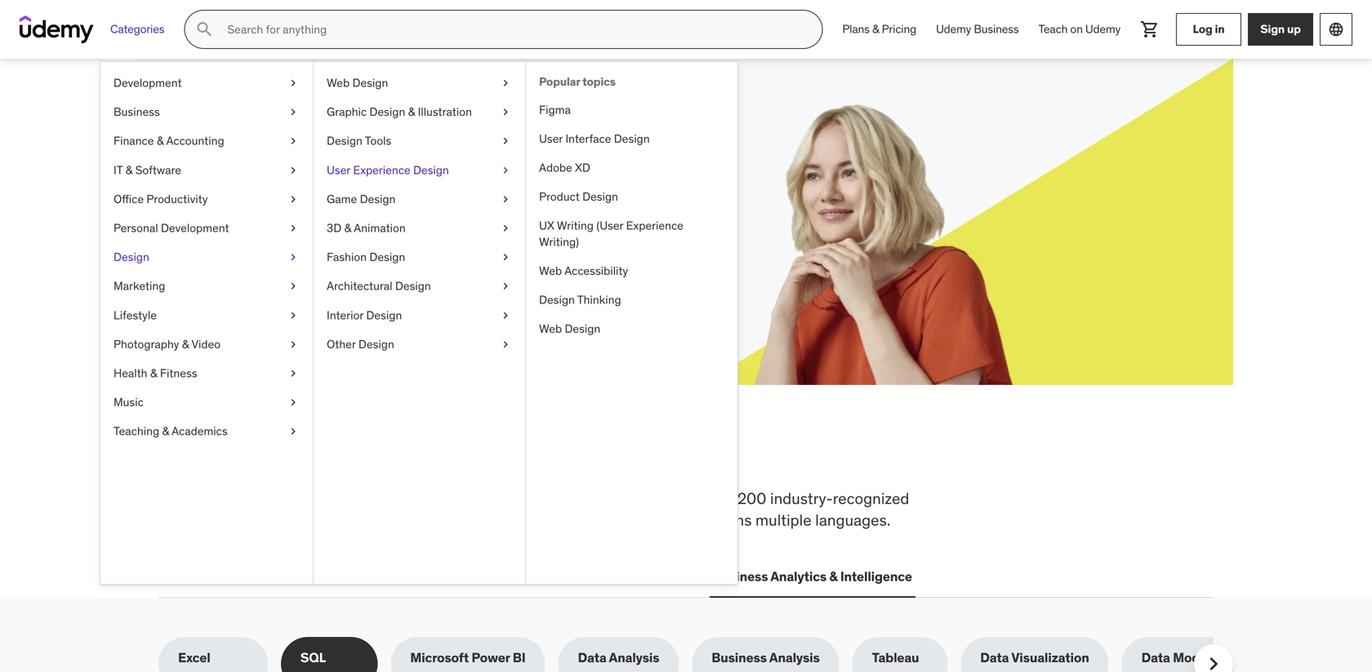 Task type: locate. For each thing, give the bounding box(es) containing it.
1 vertical spatial skills
[[349, 489, 384, 509]]

xsmall image inside user experience design link
[[499, 162, 512, 178]]

analysis for business analysis
[[769, 650, 820, 667]]

xsmall image for health & fitness
[[287, 366, 300, 382]]

& right teaching in the bottom of the page
[[162, 424, 169, 439]]

it inside it & software link
[[114, 163, 123, 177]]

interior design
[[327, 308, 402, 323]]

need
[[430, 435, 508, 478]]

& inside "link"
[[182, 337, 189, 352]]

xsmall image inside personal development link
[[287, 220, 300, 236]]

workplace
[[274, 489, 346, 509]]

$12.99
[[217, 189, 257, 205]]

0 vertical spatial development
[[114, 76, 182, 90]]

xsmall image inside architectural design "link"
[[499, 279, 512, 295]]

xsmall image inside game design link
[[499, 191, 512, 207]]

covering
[[158, 489, 221, 509]]

in
[[1215, 22, 1225, 36], [514, 435, 546, 478]]

& right analytics
[[829, 569, 838, 586]]

illustration
[[418, 105, 472, 119]]

1 horizontal spatial web design
[[539, 322, 601, 337]]

data
[[497, 569, 525, 586], [578, 650, 606, 667], [980, 650, 1009, 667], [1141, 650, 1170, 667]]

design down figma link
[[614, 131, 650, 146]]

xsmall image up through
[[287, 162, 300, 178]]

design up the (user
[[582, 190, 618, 204]]

analysis
[[609, 650, 659, 667], [769, 650, 820, 667]]

& right 3d
[[344, 221, 351, 236]]

web design link down thinking
[[526, 315, 737, 344]]

development down certifications,
[[192, 569, 274, 586]]

xsmall image
[[287, 104, 300, 120], [499, 104, 512, 120], [287, 133, 300, 149], [287, 162, 300, 178], [499, 162, 512, 178], [287, 191, 300, 207], [499, 220, 512, 236], [287, 279, 300, 295]]

writing
[[557, 219, 594, 233]]

user interface design link
[[526, 124, 737, 154]]

web design link up graphic design & illustration
[[314, 69, 525, 98]]

udemy
[[936, 22, 971, 37], [1085, 22, 1120, 37]]

next image
[[1201, 652, 1227, 673]]

at
[[481, 170, 493, 187]]

xsmall image for design tools
[[499, 133, 512, 149]]

1 vertical spatial your
[[264, 170, 289, 187]]

user for user experience design
[[327, 163, 350, 177]]

& inside 'link'
[[150, 366, 157, 381]]

web up 'graphic'
[[327, 76, 350, 90]]

adobe xd
[[539, 160, 590, 175]]

data left 'science'
[[497, 569, 525, 586]]

3d
[[327, 221, 341, 236]]

15.
[[335, 189, 351, 205]]

web
[[327, 76, 350, 90], [539, 264, 562, 278], [539, 322, 562, 337], [162, 569, 189, 586]]

starting
[[431, 170, 478, 187]]

visualization
[[1011, 650, 1089, 667]]

log
[[1193, 22, 1212, 36]]

0 vertical spatial your
[[338, 130, 398, 164]]

xsmall image inside the teaching & academics link
[[287, 424, 300, 440]]

udemy image
[[20, 16, 94, 43]]

1 vertical spatial web design link
[[526, 315, 737, 344]]

1 vertical spatial for
[[681, 489, 700, 509]]

skills inside the covering critical workplace skills to technical topics, including prep content for over 200 industry-recognized certifications, our catalog supports well-rounded professional development and spans multiple languages.
[[349, 489, 384, 509]]

tableau
[[872, 650, 919, 667]]

for up "potential"
[[295, 130, 333, 164]]

xsmall image right at
[[499, 162, 512, 178]]

video
[[191, 337, 221, 352]]

popular topics
[[539, 74, 616, 89]]

design up tools
[[369, 105, 405, 119]]

design link
[[100, 243, 313, 272]]

user for user interface design
[[539, 131, 563, 146]]

& for plans & pricing
[[872, 22, 879, 37]]

xsmall image inside 'business' link
[[287, 104, 300, 120]]

1 horizontal spatial it
[[293, 569, 304, 586]]

xsmall image inside marketing link
[[287, 279, 300, 295]]

user up 15.
[[327, 163, 350, 177]]

multiple
[[755, 511, 812, 531]]

finance & accounting link
[[100, 127, 313, 156]]

xsmall image inside design link
[[287, 250, 300, 266]]

(user
[[596, 219, 623, 233]]

finance & accounting
[[114, 134, 224, 148]]

xsmall image for lifestyle
[[287, 308, 300, 324]]

it for it & software
[[114, 163, 123, 177]]

submit search image
[[195, 20, 214, 39]]

for up and
[[681, 489, 700, 509]]

xsmall image up skills
[[287, 104, 300, 120]]

game design link
[[314, 185, 525, 214]]

with
[[347, 170, 372, 187]]

shopping cart with 0 items image
[[1140, 20, 1160, 39]]

catalog
[[283, 511, 334, 531]]

& right health
[[150, 366, 157, 381]]

1 vertical spatial development
[[161, 221, 229, 236]]

& right plans on the right top of page
[[872, 22, 879, 37]]

1 vertical spatial it
[[293, 569, 304, 586]]

web design up 'graphic'
[[327, 76, 388, 90]]

0 horizontal spatial it
[[114, 163, 123, 177]]

xsmall image left "ux"
[[499, 220, 512, 236]]

business inside topic filters element
[[712, 650, 767, 667]]

development down office productivity link
[[161, 221, 229, 236]]

xsmall image left the architectural
[[287, 279, 300, 295]]

development down categories dropdown button
[[114, 76, 182, 90]]

web development
[[162, 569, 274, 586]]

business for business analysis
[[712, 650, 767, 667]]

photography & video link
[[100, 330, 313, 359]]

marketing link
[[100, 272, 313, 301]]

skills up supports
[[349, 489, 384, 509]]

technical
[[405, 489, 468, 509]]

udemy right pricing
[[936, 22, 971, 37]]

academics
[[172, 424, 228, 439]]

communication
[[596, 569, 693, 586]]

rounded
[[437, 511, 495, 531]]

it certifications
[[293, 569, 390, 586]]

development for web
[[192, 569, 274, 586]]

experience
[[353, 163, 410, 177], [626, 219, 683, 233]]

design down 'design thinking'
[[565, 322, 601, 337]]

0 vertical spatial for
[[295, 130, 333, 164]]

web design for the right 'web design' link
[[539, 322, 601, 337]]

fashion design
[[327, 250, 405, 265]]

teaching
[[114, 424, 159, 439]]

up
[[1287, 22, 1301, 36]]

0 horizontal spatial analysis
[[609, 650, 659, 667]]

0 horizontal spatial udemy
[[936, 22, 971, 37]]

xsmall image inside health & fitness 'link'
[[287, 366, 300, 382]]

0 vertical spatial web design link
[[314, 69, 525, 98]]

analytics
[[770, 569, 827, 586]]

0 horizontal spatial user
[[327, 163, 350, 177]]

skills
[[271, 435, 359, 478], [349, 489, 384, 509]]

xsmall image for office productivity
[[287, 191, 300, 207]]

xsmall image inside 3d & animation link
[[499, 220, 512, 236]]

0 horizontal spatial web design
[[327, 76, 388, 90]]

plans
[[842, 22, 870, 37]]

development inside button
[[192, 569, 274, 586]]

xsmall image for personal development
[[287, 220, 300, 236]]

xsmall image inside graphic design & illustration link
[[499, 104, 512, 120]]

in up 'including' on the bottom
[[514, 435, 546, 478]]

xsmall image inside development link
[[287, 75, 300, 91]]

& for 3d & animation
[[344, 221, 351, 236]]

xsmall image inside 'design tools' link
[[499, 133, 512, 149]]

0 horizontal spatial for
[[295, 130, 333, 164]]

web design
[[327, 76, 388, 90], [539, 322, 601, 337]]

data inside button
[[497, 569, 525, 586]]

photography & video
[[114, 337, 221, 352]]

1 vertical spatial experience
[[626, 219, 683, 233]]

data left modeling
[[1141, 650, 1170, 667]]

business analytics & intelligence
[[713, 569, 912, 586]]

web down certifications,
[[162, 569, 189, 586]]

xsmall image inside photography & video "link"
[[287, 337, 300, 353]]

xsmall image inside lifestyle link
[[287, 308, 300, 324]]

0 horizontal spatial experience
[[353, 163, 410, 177]]

content
[[624, 489, 678, 509]]

design
[[352, 76, 388, 90], [369, 105, 405, 119], [614, 131, 650, 146], [327, 134, 362, 148], [413, 163, 449, 177], [582, 190, 618, 204], [360, 192, 396, 207], [114, 250, 149, 265], [369, 250, 405, 265], [395, 279, 431, 294], [539, 293, 575, 307], [366, 308, 402, 323], [565, 322, 601, 337], [358, 337, 394, 352]]

topic filters element
[[158, 638, 1250, 673]]

& left video
[[182, 337, 189, 352]]

0 horizontal spatial your
[[264, 170, 289, 187]]

microsoft power bi
[[410, 650, 526, 667]]

xsmall image left figma on the top left of page
[[499, 104, 512, 120]]

1 horizontal spatial experience
[[626, 219, 683, 233]]

covering critical workplace skills to technical topics, including prep content for over 200 industry-recognized certifications, our catalog supports well-rounded professional development and spans multiple languages.
[[158, 489, 909, 531]]

& for photography & video
[[182, 337, 189, 352]]

excel
[[178, 650, 210, 667]]

business analytics & intelligence button
[[710, 558, 915, 597]]

office
[[114, 192, 144, 207]]

1 vertical spatial in
[[514, 435, 546, 478]]

xsmall image inside interior design link
[[499, 308, 512, 324]]

it up office
[[114, 163, 123, 177]]

1 horizontal spatial udemy
[[1085, 22, 1120, 37]]

0 vertical spatial user
[[539, 131, 563, 146]]

including
[[522, 489, 585, 509]]

xsmall image inside the fashion design link
[[499, 250, 512, 266]]

web design inside user experience design element
[[539, 322, 601, 337]]

sign up
[[1260, 22, 1301, 36]]

game design
[[327, 192, 396, 207]]

design inside "link"
[[395, 279, 431, 294]]

data right bi
[[578, 650, 606, 667]]

business
[[974, 22, 1019, 37], [114, 105, 160, 119], [713, 569, 768, 586], [712, 650, 767, 667]]

design down web accessibility
[[539, 293, 575, 307]]

it inside it certifications button
[[293, 569, 304, 586]]

1 horizontal spatial in
[[1215, 22, 1225, 36]]

your up through
[[264, 170, 289, 187]]

1 vertical spatial web design
[[539, 322, 601, 337]]

all
[[158, 435, 206, 478]]

udemy right on
[[1085, 22, 1120, 37]]

well-
[[403, 511, 437, 531]]

science
[[528, 569, 577, 586]]

to
[[388, 489, 402, 509]]

xsmall image inside other design link
[[499, 337, 512, 353]]

xsmall image inside music link
[[287, 395, 300, 411]]

0 horizontal spatial in
[[514, 435, 546, 478]]

lifestyle link
[[100, 301, 313, 330]]

data for data science
[[497, 569, 525, 586]]

xsmall image up "potential"
[[287, 133, 300, 149]]

web inside button
[[162, 569, 189, 586]]

xsmall image inside finance & accounting link
[[287, 133, 300, 149]]

in right log
[[1215, 22, 1225, 36]]

sign up link
[[1248, 13, 1313, 46]]

design down 'design tools' link
[[413, 163, 449, 177]]

xsmall image for design
[[287, 250, 300, 266]]

development for personal
[[161, 221, 229, 236]]

it for it certifications
[[293, 569, 304, 586]]

& right the finance
[[157, 134, 164, 148]]

1 horizontal spatial analysis
[[769, 650, 820, 667]]

1 horizontal spatial for
[[681, 489, 700, 509]]

xsmall image inside it & software link
[[287, 162, 300, 178]]

music
[[114, 395, 144, 410]]

industry-
[[770, 489, 833, 509]]

one
[[552, 435, 611, 478]]

0 vertical spatial web design
[[327, 76, 388, 90]]

xsmall image left dec
[[287, 191, 300, 207]]

data left visualization
[[980, 650, 1009, 667]]

2 vertical spatial development
[[192, 569, 274, 586]]

web design down 'design thinking'
[[539, 322, 601, 337]]

user down figma on the top left of page
[[539, 131, 563, 146]]

1 horizontal spatial user
[[539, 131, 563, 146]]

design down the fashion design link
[[395, 279, 431, 294]]

graphic
[[327, 105, 367, 119]]

your up with
[[338, 130, 398, 164]]

xsmall image
[[287, 75, 300, 91], [499, 75, 512, 91], [499, 133, 512, 149], [499, 191, 512, 207], [287, 220, 300, 236], [287, 250, 300, 266], [499, 250, 512, 266], [499, 279, 512, 295], [287, 308, 300, 324], [499, 308, 512, 324], [287, 337, 300, 353], [499, 337, 512, 353], [287, 366, 300, 382], [287, 395, 300, 411], [287, 424, 300, 440]]

it left certifications
[[293, 569, 304, 586]]

the
[[212, 435, 265, 478]]

sql
[[300, 650, 326, 667]]

web accessibility link
[[526, 257, 737, 286]]

0 vertical spatial it
[[114, 163, 123, 177]]

xsmall image inside office productivity link
[[287, 191, 300, 207]]

1 vertical spatial user
[[327, 163, 350, 177]]

user experience design
[[327, 163, 449, 177]]

& up office
[[125, 163, 132, 177]]

design down a
[[360, 192, 396, 207]]

skills up workplace
[[271, 435, 359, 478]]

2 analysis from the left
[[769, 650, 820, 667]]

0 vertical spatial experience
[[353, 163, 410, 177]]

xsmall image for architectural design
[[499, 279, 512, 295]]

finance
[[114, 134, 154, 148]]

thinking
[[577, 293, 621, 307]]

your
[[338, 130, 398, 164], [264, 170, 289, 187]]

teach on udemy
[[1038, 22, 1120, 37]]

architectural
[[327, 279, 392, 294]]

1 analysis from the left
[[609, 650, 659, 667]]

business inside button
[[713, 569, 768, 586]]



Task type: vqa. For each thing, say whether or not it's contained in the screenshot.
How for How can I cancel my subscription?
no



Task type: describe. For each thing, give the bounding box(es) containing it.
teaching & academics link
[[100, 417, 313, 446]]

ux writing (user experience writing) link
[[526, 212, 737, 257]]

& up 'design tools' link
[[408, 105, 415, 119]]

xsmall image for photography & video
[[287, 337, 300, 353]]

xsmall image for interior design
[[499, 308, 512, 324]]

personal development link
[[100, 214, 313, 243]]

choose a language image
[[1328, 21, 1344, 38]]

xsmall image for business
[[287, 104, 300, 120]]

for inside skills for your future expand your potential with a course. starting at just $12.99 through dec 15.
[[295, 130, 333, 164]]

xsmall image for graphic design & illustration
[[499, 104, 512, 120]]

prep
[[588, 489, 620, 509]]

data for data modeling
[[1141, 650, 1170, 667]]

teach
[[1038, 22, 1068, 37]]

product design link
[[526, 183, 737, 212]]

& inside button
[[829, 569, 838, 586]]

xsmall image for teaching & academics
[[287, 424, 300, 440]]

xsmall image for game design
[[499, 191, 512, 207]]

on
[[1070, 22, 1083, 37]]

xsmall image for web design
[[499, 75, 512, 91]]

user experience design element
[[525, 62, 737, 585]]

future
[[402, 130, 482, 164]]

xsmall image for marketing
[[287, 279, 300, 295]]

other
[[327, 337, 356, 352]]

& for it & software
[[125, 163, 132, 177]]

a
[[375, 170, 382, 187]]

web down writing)
[[539, 264, 562, 278]]

log in
[[1193, 22, 1225, 36]]

& for health & fitness
[[150, 366, 157, 381]]

writing)
[[539, 235, 579, 249]]

web down 'design thinking'
[[539, 322, 562, 337]]

udemy business link
[[926, 10, 1029, 49]]

xsmall image for music
[[287, 395, 300, 411]]

product design
[[539, 190, 618, 204]]

game
[[327, 192, 357, 207]]

our
[[256, 511, 279, 531]]

udemy business
[[936, 22, 1019, 37]]

xsmall image for it & software
[[287, 162, 300, 178]]

bi
[[513, 650, 526, 667]]

fashion design link
[[314, 243, 525, 272]]

design tools
[[327, 134, 391, 148]]

expand
[[217, 170, 261, 187]]

Search for anything text field
[[224, 16, 802, 43]]

design tools link
[[314, 127, 525, 156]]

music link
[[100, 388, 313, 417]]

& for finance & accounting
[[157, 134, 164, 148]]

health
[[114, 366, 147, 381]]

design down interior design
[[358, 337, 394, 352]]

fashion
[[327, 250, 367, 265]]

data for data visualization
[[980, 650, 1009, 667]]

teach on udemy link
[[1029, 10, 1130, 49]]

graphic design & illustration
[[327, 105, 472, 119]]

architectural design link
[[314, 272, 525, 301]]

interior
[[327, 308, 363, 323]]

xsmall image for other design
[[499, 337, 512, 353]]

popular
[[539, 74, 580, 89]]

0 horizontal spatial web design link
[[314, 69, 525, 98]]

data science button
[[493, 558, 580, 597]]

business analysis
[[712, 650, 820, 667]]

microsoft
[[410, 650, 469, 667]]

product
[[539, 190, 580, 204]]

data visualization
[[980, 650, 1089, 667]]

for inside the covering critical workplace skills to technical topics, including prep content for over 200 industry-recognized certifications, our catalog supports well-rounded professional development and spans multiple languages.
[[681, 489, 700, 509]]

xsmall image for user experience design
[[499, 162, 512, 178]]

0 vertical spatial skills
[[271, 435, 359, 478]]

professional
[[498, 511, 583, 531]]

interior design link
[[314, 301, 525, 330]]

graphic design & illustration link
[[314, 98, 525, 127]]

data for data analysis
[[578, 650, 606, 667]]

2 udemy from the left
[[1085, 22, 1120, 37]]

xsmall image for finance & accounting
[[287, 133, 300, 149]]

plans & pricing
[[842, 22, 916, 37]]

plans & pricing link
[[832, 10, 926, 49]]

software
[[135, 163, 181, 177]]

certifications,
[[158, 511, 253, 531]]

development link
[[100, 69, 313, 98]]

interface
[[565, 131, 611, 146]]

critical
[[224, 489, 271, 509]]

business for business analytics & intelligence
[[713, 569, 768, 586]]

other design
[[327, 337, 394, 352]]

analysis for data analysis
[[609, 650, 659, 667]]

just
[[496, 170, 517, 187]]

skills
[[217, 130, 291, 164]]

1 udemy from the left
[[936, 22, 971, 37]]

through
[[260, 189, 306, 205]]

categories
[[110, 22, 164, 37]]

xsmall image for 3d & animation
[[499, 220, 512, 236]]

animation
[[354, 221, 406, 236]]

0 vertical spatial in
[[1215, 22, 1225, 36]]

leadership
[[410, 569, 477, 586]]

& for teaching & academics
[[162, 424, 169, 439]]

all the skills you need in one place
[[158, 435, 702, 478]]

personal development
[[114, 221, 229, 236]]

topics,
[[472, 489, 518, 509]]

teaching & academics
[[114, 424, 228, 439]]

architectural design
[[327, 279, 431, 294]]

design up 'graphic'
[[352, 76, 388, 90]]

development
[[587, 511, 677, 531]]

xsmall image for fashion design
[[499, 250, 512, 266]]

other design link
[[314, 330, 525, 359]]

design down architectural design
[[366, 308, 402, 323]]

200
[[737, 489, 766, 509]]

design down the animation
[[369, 250, 405, 265]]

business link
[[100, 98, 313, 127]]

lifestyle
[[114, 308, 157, 323]]

data modeling
[[1141, 650, 1230, 667]]

web design for leftmost 'web design' link
[[327, 76, 388, 90]]

business for business
[[114, 105, 160, 119]]

design thinking link
[[526, 286, 737, 315]]

productivity
[[147, 192, 208, 207]]

dec
[[309, 189, 332, 205]]

place
[[617, 435, 702, 478]]

design down 'graphic'
[[327, 134, 362, 148]]

1 horizontal spatial web design link
[[526, 315, 737, 344]]

power
[[472, 650, 510, 667]]

1 horizontal spatial your
[[338, 130, 398, 164]]

design down "personal"
[[114, 250, 149, 265]]

xsmall image for development
[[287, 75, 300, 91]]

experience inside the ux writing (user experience writing)
[[626, 219, 683, 233]]



